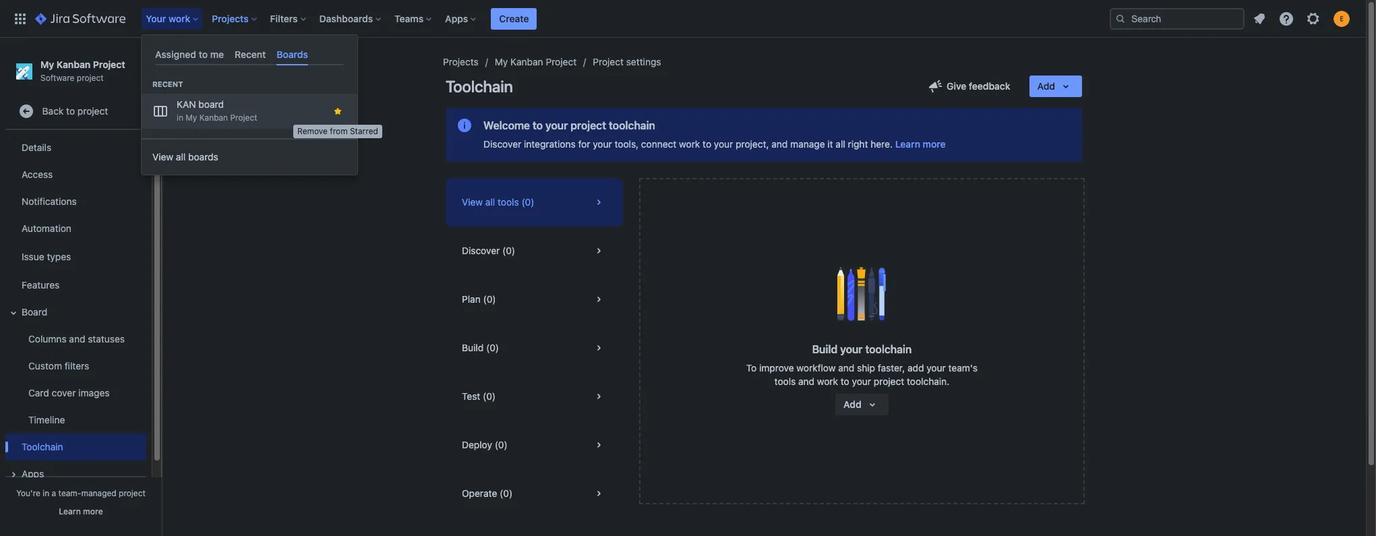 Task type: describe. For each thing, give the bounding box(es) containing it.
kan board in my kanban project
[[177, 99, 257, 123]]

apps button
[[5, 461, 146, 488]]

a
[[52, 488, 56, 498]]

(0) for deploy (0)
[[495, 439, 508, 451]]

apps inside popup button
[[445, 12, 468, 24]]

projects for the "projects" link at the left of the page
[[443, 56, 479, 67]]

work inside popup button
[[169, 12, 190, 24]]

notifications
[[22, 195, 77, 207]]

all for view all boards
[[176, 151, 186, 163]]

here.
[[871, 138, 893, 150]]

toolchain inside welcome to your project toolchain discover integrations for your tools, connect work to your project, and manage it all right here. learn more
[[609, 119, 655, 132]]

ship
[[857, 362, 875, 374]]

welcome
[[484, 119, 530, 132]]

back to project link
[[5, 98, 156, 125]]

apps button
[[441, 8, 482, 29]]

issue types
[[22, 251, 71, 262]]

kanban for my kanban project software project
[[56, 59, 91, 70]]

all inside welcome to your project toolchain discover integrations for your tools, connect work to your project, and manage it all right here. learn more
[[836, 138, 846, 150]]

project inside "kan board in my kanban project"
[[230, 113, 257, 123]]

projects button
[[208, 8, 262, 29]]

my for my kanban project
[[495, 56, 508, 67]]

toolchain.
[[907, 376, 950, 387]]

to
[[746, 362, 757, 374]]

discover inside button
[[462, 245, 500, 256]]

custom
[[28, 360, 62, 371]]

your work
[[146, 12, 190, 24]]

build for (0)
[[462, 342, 484, 353]]

improve
[[759, 362, 794, 374]]

give
[[947, 80, 967, 92]]

it
[[828, 138, 833, 150]]

primary element
[[8, 0, 1110, 37]]

your up integrations
[[546, 119, 568, 132]]

columns and statuses
[[28, 333, 125, 344]]

filters
[[65, 360, 89, 371]]

and inside welcome to your project toolchain discover integrations for your tools, connect work to your project, and manage it all right here. learn more
[[772, 138, 788, 150]]

settings image
[[1306, 10, 1322, 27]]

board button
[[5, 299, 146, 326]]

test (0) button
[[446, 372, 623, 421]]

in inside "kan board in my kanban project"
[[177, 113, 183, 123]]

features link
[[5, 272, 146, 299]]

timeline
[[28, 414, 65, 425]]

star kan board image
[[332, 106, 343, 117]]

teams
[[395, 12, 424, 24]]

1 horizontal spatial toolchain
[[446, 77, 513, 96]]

give feedback
[[947, 80, 1011, 92]]

discover (0)
[[462, 245, 515, 256]]

and down 'workflow'
[[799, 376, 815, 387]]

feedback
[[969, 80, 1011, 92]]

your up ship
[[840, 343, 863, 355]]

operate (0)
[[462, 488, 513, 499]]

columns and statuses link
[[13, 326, 146, 353]]

project,
[[736, 138, 769, 150]]

your
[[146, 12, 166, 24]]

to for your
[[533, 119, 543, 132]]

assigned to me
[[155, 49, 224, 60]]

me
[[210, 49, 224, 60]]

kanban inside "kan board in my kanban project"
[[199, 113, 228, 123]]

plan (0)
[[462, 293, 496, 305]]

operate (0) button
[[446, 469, 623, 518]]

help image
[[1279, 10, 1295, 27]]

learn more
[[59, 506, 103, 517]]

project inside my kanban project software project
[[93, 59, 125, 70]]

create
[[499, 12, 529, 24]]

my kanban project software project
[[40, 59, 125, 83]]

test (0)
[[462, 390, 496, 402]]

build (0) button
[[446, 324, 623, 372]]

project settings link
[[593, 54, 661, 70]]

kan
[[177, 99, 196, 110]]

learn inside welcome to your project toolchain discover integrations for your tools, connect work to your project, and manage it all right here. learn more
[[895, 138, 921, 150]]

(0) for plan (0)
[[483, 293, 496, 305]]

apps inside button
[[22, 468, 44, 479]]

recent inside tab list
[[235, 49, 266, 60]]

add for add popup button
[[1038, 80, 1055, 92]]

0 horizontal spatial in
[[43, 488, 49, 498]]

back to project
[[42, 105, 108, 117]]

1 vertical spatial learn more button
[[59, 506, 103, 517]]

projects for projects dropdown button
[[212, 12, 249, 24]]

view all boards
[[152, 151, 218, 163]]

settings
[[626, 56, 661, 67]]

software
[[40, 73, 74, 83]]

details
[[22, 141, 51, 153]]

view all tools (0)
[[462, 196, 535, 208]]

discover inside welcome to your project toolchain discover integrations for your tools, connect work to your project, and manage it all right here. learn more
[[484, 138, 521, 150]]

your down ship
[[852, 376, 871, 387]]

toolchain link
[[5, 434, 146, 461]]

custom filters link
[[13, 353, 146, 380]]

notifications image
[[1252, 10, 1268, 27]]

to inside build your toolchain to improve workflow and ship faster, add your team's tools and work to your project toolchain.
[[841, 376, 850, 387]]

from
[[330, 126, 348, 136]]

card
[[28, 387, 49, 398]]

discover (0) button
[[446, 227, 623, 275]]

you're
[[16, 488, 40, 498]]

operate
[[462, 488, 497, 499]]

project down primary element
[[546, 56, 577, 67]]

right
[[848, 138, 868, 150]]

features
[[22, 279, 60, 291]]

automation
[[22, 222, 71, 234]]

to for me
[[199, 49, 208, 60]]

view all boards link
[[142, 144, 357, 171]]

all for view all tools (0)
[[486, 196, 495, 208]]

you're in a team-managed project
[[16, 488, 146, 498]]

access link
[[5, 161, 146, 188]]

1 vertical spatial recent
[[152, 80, 183, 88]]

and down board button
[[69, 333, 85, 344]]

boards
[[188, 151, 218, 163]]

(0) for test (0)
[[483, 390, 496, 402]]

your work button
[[142, 8, 204, 29]]



Task type: vqa. For each thing, say whether or not it's contained in the screenshot.
page
no



Task type: locate. For each thing, give the bounding box(es) containing it.
team-
[[58, 488, 81, 498]]

in left a
[[43, 488, 49, 498]]

0 horizontal spatial kanban
[[56, 59, 91, 70]]

my up software
[[40, 59, 54, 70]]

access
[[22, 168, 53, 180]]

1 horizontal spatial recent
[[235, 49, 266, 60]]

work inside welcome to your project toolchain discover integrations for your tools, connect work to your project, and manage it all right here. learn more
[[679, 138, 700, 150]]

add inside popup button
[[1038, 80, 1055, 92]]

appswitcher icon image
[[12, 10, 28, 27]]

kanban
[[511, 56, 543, 67], [56, 59, 91, 70], [199, 113, 228, 123]]

toolchain
[[446, 77, 513, 96], [22, 441, 63, 452]]

project right managed
[[119, 488, 146, 498]]

0 horizontal spatial projects
[[212, 12, 249, 24]]

1 horizontal spatial all
[[486, 196, 495, 208]]

to up integrations
[[533, 119, 543, 132]]

kanban up software
[[56, 59, 91, 70]]

connect
[[641, 138, 677, 150]]

dashboards button
[[315, 8, 387, 29]]

(0) for discover (0)
[[502, 245, 515, 256]]

0 vertical spatial work
[[169, 12, 190, 24]]

issue
[[22, 251, 44, 262]]

kanban down create button
[[511, 56, 543, 67]]

2 horizontal spatial work
[[817, 376, 838, 387]]

toolchain up faster,
[[865, 343, 912, 355]]

details link
[[5, 134, 146, 161]]

my for my kanban project software project
[[40, 59, 54, 70]]

1 horizontal spatial more
[[923, 138, 946, 150]]

apps
[[445, 12, 468, 24], [22, 468, 44, 479]]

1 horizontal spatial add
[[1038, 80, 1055, 92]]

welcome to your project toolchain discover integrations for your tools, connect work to your project, and manage it all right here. learn more
[[484, 119, 946, 150]]

2 horizontal spatial all
[[836, 138, 846, 150]]

0 horizontal spatial toolchain
[[609, 119, 655, 132]]

view
[[152, 151, 173, 163], [462, 196, 483, 208]]

all left boards
[[176, 151, 186, 163]]

1 vertical spatial add
[[844, 399, 862, 410]]

2 expand image from the top
[[5, 467, 22, 483]]

expand image down features
[[5, 305, 22, 321]]

projects inside dropdown button
[[212, 12, 249, 24]]

0 horizontal spatial tools
[[498, 196, 519, 208]]

banner containing your work
[[0, 0, 1366, 38]]

0 horizontal spatial learn more button
[[59, 506, 103, 517]]

2 vertical spatial all
[[486, 196, 495, 208]]

0 vertical spatial discover
[[484, 138, 521, 150]]

my
[[495, 56, 508, 67], [40, 59, 54, 70], [186, 113, 197, 123]]

(0) for build (0)
[[486, 342, 499, 353]]

1 horizontal spatial apps
[[445, 12, 468, 24]]

issue types link
[[5, 242, 146, 272]]

build (0)
[[462, 342, 499, 353]]

1 horizontal spatial view
[[462, 196, 483, 208]]

remove from starred
[[297, 126, 378, 136]]

1 vertical spatial apps
[[22, 468, 44, 479]]

add for add dropdown button
[[844, 399, 862, 410]]

types
[[47, 251, 71, 262]]

deploy (0) button
[[446, 421, 623, 469]]

(0) down plan (0)
[[486, 342, 499, 353]]

your profile and settings image
[[1334, 10, 1350, 27]]

project down faster,
[[874, 376, 905, 387]]

test
[[462, 390, 480, 402]]

Search field
[[1110, 8, 1245, 29]]

learn more button right here.
[[895, 138, 946, 151]]

0 vertical spatial expand image
[[5, 305, 22, 321]]

back
[[42, 105, 64, 117]]

deploy (0)
[[462, 439, 508, 451]]

for
[[578, 138, 590, 150]]

work right your
[[169, 12, 190, 24]]

to left the project,
[[703, 138, 712, 150]]

plan
[[462, 293, 481, 305]]

view up "discover (0)"
[[462, 196, 483, 208]]

learn
[[895, 138, 921, 150], [59, 506, 81, 517]]

1 vertical spatial projects
[[443, 56, 479, 67]]

all
[[836, 138, 846, 150], [176, 151, 186, 163], [486, 196, 495, 208]]

0 horizontal spatial my
[[40, 59, 54, 70]]

build your toolchain to improve workflow and ship faster, add your team's tools and work to your project toolchain.
[[746, 343, 978, 387]]

images
[[78, 387, 110, 398]]

build inside button
[[462, 342, 484, 353]]

notifications link
[[5, 188, 146, 215]]

1 horizontal spatial projects
[[443, 56, 479, 67]]

1 horizontal spatial in
[[177, 113, 183, 123]]

recent right me
[[235, 49, 266, 60]]

my inside my kanban project software project
[[40, 59, 54, 70]]

add
[[1038, 80, 1055, 92], [844, 399, 862, 410]]

tab list containing assigned to me
[[150, 43, 349, 66]]

projects up me
[[212, 12, 249, 24]]

add button
[[1029, 76, 1082, 97]]

learn down team-
[[59, 506, 81, 517]]

add
[[908, 362, 924, 374]]

0 horizontal spatial work
[[169, 12, 190, 24]]

your left the project,
[[714, 138, 733, 150]]

0 vertical spatial in
[[177, 113, 183, 123]]

1 horizontal spatial learn
[[895, 138, 921, 150]]

toolchain inside build your toolchain to improve workflow and ship faster, add your team's tools and work to your project toolchain.
[[865, 343, 912, 355]]

integrations
[[524, 138, 576, 150]]

dashboards
[[319, 12, 373, 24]]

view left boards
[[152, 151, 173, 163]]

and left ship
[[838, 362, 855, 374]]

expand image for board
[[5, 305, 22, 321]]

expand image inside apps button
[[5, 467, 22, 483]]

project inside build your toolchain to improve workflow and ship faster, add your team's tools and work to your project toolchain.
[[874, 376, 905, 387]]

(0) down view all tools (0)
[[502, 245, 515, 256]]

build up 'workflow'
[[812, 343, 838, 355]]

filters
[[270, 12, 298, 24]]

card cover images
[[28, 387, 110, 398]]

more right here.
[[923, 138, 946, 150]]

0 vertical spatial apps
[[445, 12, 468, 24]]

1 vertical spatial all
[[176, 151, 186, 163]]

1 vertical spatial learn
[[59, 506, 81, 517]]

2 horizontal spatial my
[[495, 56, 508, 67]]

expand image up you're at the bottom left of page
[[5, 467, 22, 483]]

project inside my kanban project software project
[[77, 73, 104, 83]]

search image
[[1115, 13, 1126, 24]]

tools up "discover (0)"
[[498, 196, 519, 208]]

add button
[[836, 394, 889, 415]]

1 vertical spatial expand image
[[5, 467, 22, 483]]

1 vertical spatial work
[[679, 138, 700, 150]]

view inside 'view all tools (0)' button
[[462, 196, 483, 208]]

tools,
[[615, 138, 639, 150]]

build for your
[[812, 343, 838, 355]]

group
[[3, 130, 146, 492]]

0 vertical spatial tools
[[498, 196, 519, 208]]

more inside welcome to your project toolchain discover integrations for your tools, connect work to your project, and manage it all right here. learn more
[[923, 138, 946, 150]]

timeline link
[[13, 407, 146, 434]]

project left settings
[[593, 56, 624, 67]]

0 vertical spatial view
[[152, 151, 173, 163]]

more down managed
[[83, 506, 103, 517]]

2 horizontal spatial kanban
[[511, 56, 543, 67]]

1 vertical spatial view
[[462, 196, 483, 208]]

tools
[[498, 196, 519, 208], [775, 376, 796, 387]]

1 horizontal spatial build
[[812, 343, 838, 355]]

tools down the 'improve'
[[775, 376, 796, 387]]

give feedback button
[[920, 76, 1019, 97]]

your up toolchain.
[[927, 362, 946, 374]]

0 vertical spatial all
[[836, 138, 846, 150]]

(0) up discover (0) button
[[522, 196, 535, 208]]

tools inside build your toolchain to improve workflow and ship faster, add your team's tools and work to your project toolchain.
[[775, 376, 796, 387]]

apps up you're at the bottom left of page
[[22, 468, 44, 479]]

1 horizontal spatial kanban
[[199, 113, 228, 123]]

learn right here.
[[895, 138, 921, 150]]

all right 'it'
[[836, 138, 846, 150]]

work
[[169, 12, 190, 24], [679, 138, 700, 150], [817, 376, 838, 387]]

project up back to project link
[[93, 59, 125, 70]]

1 vertical spatial in
[[43, 488, 49, 498]]

project right software
[[77, 73, 104, 83]]

starred
[[350, 126, 378, 136]]

2 vertical spatial work
[[817, 376, 838, 387]]

1 horizontal spatial learn more button
[[895, 138, 946, 151]]

(0) inside "button"
[[500, 488, 513, 499]]

(0) right deploy
[[495, 439, 508, 451]]

toolchain up tools,
[[609, 119, 655, 132]]

boards
[[277, 49, 308, 60]]

group containing details
[[3, 130, 146, 492]]

workflow
[[797, 362, 836, 374]]

all inside button
[[486, 196, 495, 208]]

0 horizontal spatial all
[[176, 151, 186, 163]]

expand image for apps
[[5, 467, 22, 483]]

0 vertical spatial toolchain
[[609, 119, 655, 132]]

0 horizontal spatial learn
[[59, 506, 81, 517]]

banner
[[0, 0, 1366, 38]]

work down 'workflow'
[[817, 376, 838, 387]]

expand image
[[5, 305, 22, 321], [5, 467, 22, 483]]

my down kan
[[186, 113, 197, 123]]

tools inside button
[[498, 196, 519, 208]]

toolchain down the "projects" link at the left of the page
[[446, 77, 513, 96]]

more inside learn more button
[[83, 506, 103, 517]]

1 horizontal spatial toolchain
[[865, 343, 912, 355]]

0 vertical spatial more
[[923, 138, 946, 150]]

team's
[[949, 362, 978, 374]]

in down kan
[[177, 113, 183, 123]]

view for view all boards
[[152, 151, 173, 163]]

(0) right test
[[483, 390, 496, 402]]

automation link
[[5, 215, 146, 242]]

add down ship
[[844, 399, 862, 410]]

more
[[923, 138, 946, 150], [83, 506, 103, 517]]

(0) right plan
[[483, 293, 496, 305]]

expand image inside board button
[[5, 305, 22, 321]]

toolchain down 'timeline'
[[22, 441, 63, 452]]

learn more button down you're in a team-managed project
[[59, 506, 103, 517]]

(0) right operate
[[500, 488, 513, 499]]

learn inside button
[[59, 506, 81, 517]]

0 vertical spatial learn more button
[[895, 138, 946, 151]]

add right feedback
[[1038, 80, 1055, 92]]

columns
[[28, 333, 67, 344]]

project inside welcome to your project toolchain discover integrations for your tools, connect work to your project, and manage it all right here. learn more
[[571, 119, 606, 132]]

0 vertical spatial add
[[1038, 80, 1055, 92]]

cover
[[52, 387, 76, 398]]

work inside build your toolchain to improve workflow and ship faster, add your team's tools and work to your project toolchain.
[[817, 376, 838, 387]]

project settings
[[593, 56, 661, 67]]

all up "discover (0)"
[[486, 196, 495, 208]]

toolchain inside group
[[22, 441, 63, 452]]

to inside tab list
[[199, 49, 208, 60]]

1 vertical spatial more
[[83, 506, 103, 517]]

0 horizontal spatial apps
[[22, 468, 44, 479]]

0 vertical spatial recent
[[235, 49, 266, 60]]

1 vertical spatial tools
[[775, 376, 796, 387]]

1 vertical spatial toolchain
[[865, 343, 912, 355]]

1 horizontal spatial tools
[[775, 376, 796, 387]]

project up for
[[571, 119, 606, 132]]

remove from starred tooltip
[[293, 125, 382, 138]]

your right for
[[593, 138, 612, 150]]

build inside build your toolchain to improve workflow and ship faster, add your team's tools and work to your project toolchain.
[[812, 343, 838, 355]]

create button
[[491, 8, 537, 29]]

build down plan
[[462, 342, 484, 353]]

recent up kan
[[152, 80, 183, 88]]

kanban down board
[[199, 113, 228, 123]]

to for project
[[66, 105, 75, 117]]

1 horizontal spatial work
[[679, 138, 700, 150]]

to left me
[[199, 49, 208, 60]]

kanban inside my kanban project software project
[[56, 59, 91, 70]]

kanban for my kanban project
[[511, 56, 543, 67]]

0 horizontal spatial view
[[152, 151, 173, 163]]

projects link
[[443, 54, 479, 70]]

filters button
[[266, 8, 311, 29]]

0 horizontal spatial add
[[844, 399, 862, 410]]

0 vertical spatial toolchain
[[446, 77, 513, 96]]

project up the view all boards link
[[230, 113, 257, 123]]

0 horizontal spatial recent
[[152, 80, 183, 88]]

projects down apps popup button
[[443, 56, 479, 67]]

my inside "kan board in my kanban project"
[[186, 113, 197, 123]]

project right back
[[77, 105, 108, 117]]

work right 'connect'
[[679, 138, 700, 150]]

card cover images link
[[13, 380, 146, 407]]

to right back
[[66, 105, 75, 117]]

0 horizontal spatial build
[[462, 342, 484, 353]]

add inside dropdown button
[[844, 399, 862, 410]]

and right the project,
[[772, 138, 788, 150]]

to
[[199, 49, 208, 60], [66, 105, 75, 117], [533, 119, 543, 132], [703, 138, 712, 150], [841, 376, 850, 387]]

view for view all tools (0)
[[462, 196, 483, 208]]

teams button
[[391, 8, 437, 29]]

1 vertical spatial discover
[[462, 245, 500, 256]]

my right the "projects" link at the left of the page
[[495, 56, 508, 67]]

1 expand image from the top
[[5, 305, 22, 321]]

remove
[[297, 126, 328, 136]]

managed
[[81, 488, 116, 498]]

projects
[[212, 12, 249, 24], [443, 56, 479, 67]]

discover down welcome
[[484, 138, 521, 150]]

view all tools (0) button
[[446, 178, 623, 227]]

0 horizontal spatial toolchain
[[22, 441, 63, 452]]

(0)
[[522, 196, 535, 208], [502, 245, 515, 256], [483, 293, 496, 305], [486, 342, 499, 353], [483, 390, 496, 402], [495, 439, 508, 451], [500, 488, 513, 499]]

tab list
[[150, 43, 349, 66]]

discover up plan (0)
[[462, 245, 500, 256]]

jira software image
[[35, 10, 126, 27], [35, 10, 126, 27]]

1 horizontal spatial my
[[186, 113, 197, 123]]

board
[[22, 306, 47, 317]]

(0) for operate (0)
[[500, 488, 513, 499]]

0 vertical spatial learn
[[895, 138, 921, 150]]

statuses
[[88, 333, 125, 344]]

0 vertical spatial projects
[[212, 12, 249, 24]]

0 horizontal spatial more
[[83, 506, 103, 517]]

manage
[[791, 138, 825, 150]]

1 vertical spatial toolchain
[[22, 441, 63, 452]]

to up add dropdown button
[[841, 376, 850, 387]]

your
[[546, 119, 568, 132], [593, 138, 612, 150], [714, 138, 733, 150], [840, 343, 863, 355], [927, 362, 946, 374], [852, 376, 871, 387]]

apps right teams dropdown button
[[445, 12, 468, 24]]



